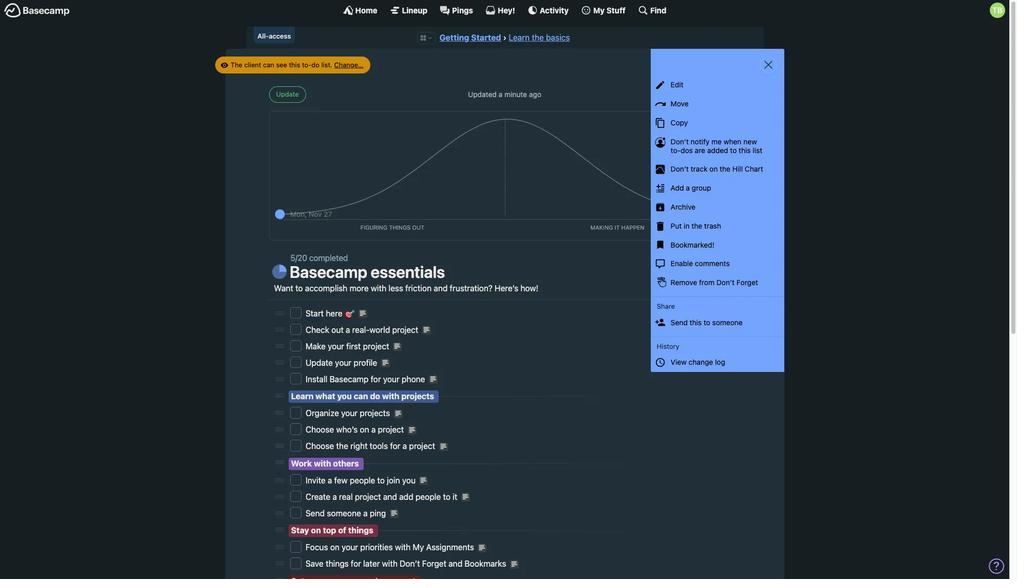 Task type: describe. For each thing, give the bounding box(es) containing it.
find
[[651, 5, 667, 15]]

start here 🎯
[[306, 309, 357, 318]]

here's
[[495, 284, 519, 293]]

history
[[657, 342, 680, 351]]

focus on your priorities with my assignments link
[[306, 543, 477, 552]]

start here 🎯 link
[[306, 309, 357, 318]]

remove from don't forget
[[671, 278, 759, 287]]

someone inside share send this to someone
[[713, 318, 743, 327]]

put
[[671, 221, 682, 230]]

in
[[684, 221, 690, 230]]

project right tools
[[409, 442, 436, 451]]

put in the trash
[[671, 221, 722, 230]]

🎯
[[345, 309, 355, 318]]

remove from don't forget link
[[651, 274, 785, 293]]

later
[[364, 560, 380, 569]]

on down the stay on top of things
[[330, 543, 340, 552]]

0 horizontal spatial don't
[[400, 560, 420, 569]]

log
[[716, 358, 726, 367]]

check
[[306, 325, 330, 335]]

work
[[291, 459, 312, 468]]

frustration?
[[450, 284, 493, 293]]

lineup
[[402, 5, 428, 15]]

getting started link
[[440, 33, 502, 42]]

on up right
[[360, 425, 369, 435]]

completed
[[309, 254, 348, 263]]

who's
[[336, 425, 358, 435]]

send someone a ping link
[[306, 509, 388, 518]]

essentials
[[371, 262, 445, 282]]

check out a real-world project link
[[306, 325, 421, 335]]

all-
[[258, 32, 269, 40]]

trash
[[705, 221, 722, 230]]

added
[[708, 146, 729, 155]]

create a real project and add people to it link
[[306, 492, 460, 502]]

save things for later with don't forget and bookmarks
[[306, 560, 509, 569]]

a right out
[[346, 325, 350, 335]]

accomplish
[[305, 284, 348, 293]]

pings
[[452, 5, 473, 15]]

send someone a ping
[[306, 509, 388, 518]]

1 vertical spatial and
[[383, 492, 397, 502]]

activity
[[540, 5, 569, 15]]

1 vertical spatial learn
[[291, 392, 314, 401]]

access
[[269, 32, 291, 40]]

are
[[695, 146, 706, 155]]

your down the of
[[342, 543, 358, 552]]

0 vertical spatial basecamp
[[290, 262, 368, 282]]

less
[[389, 284, 404, 293]]

notify
[[691, 137, 710, 146]]

new
[[744, 137, 758, 146]]

a minute ago element
[[499, 90, 542, 99]]

.
[[331, 61, 333, 69]]

others
[[333, 459, 359, 468]]

1 vertical spatial basecamp
[[330, 375, 369, 384]]

want
[[274, 284, 294, 293]]

5/20 completed
[[291, 254, 348, 263]]

move
[[671, 99, 689, 108]]

my stuff
[[594, 5, 626, 15]]

1 vertical spatial don't
[[717, 278, 735, 287]]

stay on top of things link
[[291, 526, 374, 535]]

update your profile link
[[306, 358, 380, 368]]

a left real
[[333, 492, 337, 502]]

1 vertical spatial people
[[416, 492, 441, 502]]

of
[[338, 526, 347, 535]]

group
[[692, 184, 712, 192]]

install basecamp for your phone
[[306, 375, 428, 384]]

1 vertical spatial send
[[306, 509, 325, 518]]

stay on top of things
[[291, 526, 374, 535]]

add a group
[[671, 184, 712, 192]]

learn what you can do with projects link
[[291, 392, 434, 401]]

when
[[724, 137, 742, 146]]

update button
[[269, 86, 306, 103]]

put in the trash link
[[651, 217, 785, 236]]

for for your
[[371, 375, 381, 384]]

0 vertical spatial things
[[349, 526, 374, 535]]

getting started
[[440, 33, 502, 42]]

choose the right tools for a project link
[[306, 442, 438, 451]]

5/20
[[291, 254, 307, 263]]

profile
[[354, 358, 378, 368]]

your for first
[[328, 342, 345, 351]]

focus on your priorities with my assignments
[[306, 543, 477, 552]]

0 horizontal spatial forget
[[422, 560, 447, 569]]

copy link
[[651, 114, 785, 133]]

main element
[[0, 0, 1010, 20]]

organize your projects link
[[306, 409, 392, 418]]

all-access element
[[254, 27, 295, 43]]

organize your projects
[[306, 409, 392, 418]]

1 vertical spatial for
[[390, 442, 401, 451]]

home
[[356, 5, 378, 15]]

for for later
[[351, 560, 361, 569]]

hey! button
[[486, 5, 516, 15]]

to right want
[[296, 284, 303, 293]]

the inside breadcrumb element
[[532, 33, 544, 42]]

learn inside breadcrumb element
[[509, 33, 530, 42]]

0 horizontal spatial projects
[[360, 409, 390, 418]]

a right tools
[[403, 442, 407, 451]]

invite a few people to join you
[[306, 476, 418, 485]]

change
[[689, 358, 714, 367]]

basecamp essentials
[[290, 262, 445, 282]]

hey!
[[498, 5, 516, 15]]

update for update your profile
[[306, 358, 333, 368]]

with for later
[[382, 560, 398, 569]]

phone
[[402, 375, 425, 384]]

your for profile
[[335, 358, 352, 368]]

copy
[[671, 118, 689, 127]]

ping
[[370, 509, 386, 518]]

install
[[306, 375, 328, 384]]

0 vertical spatial list
[[322, 61, 331, 69]]

on inside don't track on the hill chart link
[[710, 165, 718, 173]]

real-
[[353, 325, 370, 335]]

a left few
[[328, 476, 332, 485]]

with down install basecamp for your phone link
[[382, 392, 400, 401]]

1 horizontal spatial projects
[[402, 392, 434, 401]]



Task type: locate. For each thing, give the bounding box(es) containing it.
your
[[328, 342, 345, 351], [335, 358, 352, 368], [383, 375, 400, 384], [341, 409, 358, 418], [342, 543, 358, 552]]

project
[[393, 325, 419, 335], [363, 342, 389, 351], [378, 425, 404, 435], [409, 442, 436, 451], [355, 492, 381, 502]]

people right the add
[[416, 492, 441, 502]]

you up organize your projects link
[[338, 392, 352, 401]]

for left later at the left bottom of page
[[351, 560, 361, 569]]

to left join
[[378, 476, 385, 485]]

someone
[[713, 318, 743, 327], [327, 509, 361, 518]]

don't
[[671, 165, 689, 173]]

create a real project and add people to it
[[306, 492, 460, 502]]

with down focus on your priorities with my assignments link
[[382, 560, 398, 569]]

people
[[350, 476, 375, 485], [416, 492, 441, 502]]

1 vertical spatial list
[[753, 146, 763, 155]]

with up invite
[[314, 459, 331, 468]]

stuff
[[607, 5, 626, 15]]

organize
[[306, 409, 339, 418]]

ago
[[529, 90, 542, 99]]

make your first project link
[[306, 342, 392, 351]]

with for more
[[371, 284, 387, 293]]

the
[[231, 61, 243, 69]]

1 horizontal spatial someone
[[713, 318, 743, 327]]

1 horizontal spatial do
[[370, 392, 380, 401]]

1 vertical spatial choose
[[306, 442, 334, 451]]

0 vertical spatial learn
[[509, 33, 530, 42]]

and right friction
[[434, 284, 448, 293]]

change…
[[334, 61, 364, 69]]

and for forget
[[449, 560, 463, 569]]

send this to someone link
[[651, 313, 785, 332]]

to inside don't notify me when new to-dos are added to this list
[[731, 146, 737, 155]]

what
[[316, 392, 336, 401]]

1 horizontal spatial can
[[354, 392, 368, 401]]

to down from
[[704, 318, 711, 327]]

lineup link
[[390, 5, 428, 15]]

list up chart
[[753, 146, 763, 155]]

project down invite a few people to join you link
[[355, 492, 381, 502]]

1 horizontal spatial learn
[[509, 33, 530, 42]]

learn
[[509, 33, 530, 42], [291, 392, 314, 401]]

home link
[[343, 5, 378, 15]]

switch accounts image
[[4, 3, 70, 19]]

to- left .
[[302, 61, 312, 69]]

find button
[[638, 5, 667, 15]]

breadcrumb element
[[246, 27, 764, 49]]

my left the stuff
[[594, 5, 605, 15]]

more
[[350, 284, 369, 293]]

and left the add
[[383, 492, 397, 502]]

0 horizontal spatial for
[[351, 560, 361, 569]]

1 vertical spatial forget
[[422, 560, 447, 569]]

basecamp down update your profile link
[[330, 375, 369, 384]]

2 horizontal spatial don't
[[717, 278, 735, 287]]

forget down assignments
[[422, 560, 447, 569]]

do down install basecamp for your phone link
[[370, 392, 380, 401]]

with up the "save things for later with don't forget and bookmarks" link at the bottom of the page
[[395, 543, 411, 552]]

things right save
[[326, 560, 349, 569]]

share send this to someone
[[657, 302, 743, 327]]

› learn the basics
[[504, 33, 570, 42]]

0 horizontal spatial learn
[[291, 392, 314, 401]]

bookmarked! link
[[651, 236, 785, 255]]

don't track on the hill chart
[[671, 165, 764, 173]]

0 horizontal spatial you
[[338, 392, 352, 401]]

dos
[[681, 146, 693, 155]]

the inside 'link'
[[692, 221, 703, 230]]

your down out
[[328, 342, 345, 351]]

people right few
[[350, 476, 375, 485]]

this up hill on the top right of the page
[[739, 146, 751, 155]]

1 horizontal spatial don't
[[671, 137, 689, 146]]

this up view change log
[[690, 318, 702, 327]]

0 vertical spatial don't
[[671, 137, 689, 146]]

2 vertical spatial and
[[449, 560, 463, 569]]

learn what you can do with projects
[[291, 392, 434, 401]]

list inside don't notify me when new to-dos are added to this list
[[753, 146, 763, 155]]

don't inside don't notify me when new to-dos are added to this list
[[671, 137, 689, 146]]

for right tools
[[390, 442, 401, 451]]

chart
[[745, 165, 764, 173]]

edit link
[[651, 76, 785, 95]]

0 vertical spatial send
[[671, 318, 688, 327]]

your up who's
[[341, 409, 358, 418]]

can down install basecamp for your phone link
[[354, 392, 368, 401]]

to left 'it'
[[443, 492, 451, 502]]

how!
[[521, 284, 539, 293]]

0 vertical spatial to-
[[302, 61, 312, 69]]

your for projects
[[341, 409, 358, 418]]

0 horizontal spatial send
[[306, 509, 325, 518]]

tim burton image
[[991, 3, 1006, 18]]

learn right ›
[[509, 33, 530, 42]]

the left right
[[336, 442, 349, 451]]

make
[[306, 342, 326, 351]]

choose down organize
[[306, 425, 334, 435]]

1 vertical spatial do
[[370, 392, 380, 401]]

on right track
[[710, 165, 718, 173]]

learn the basics link
[[509, 33, 570, 42]]

basecamp essentials link
[[290, 262, 445, 282]]

don't right from
[[717, 278, 735, 287]]

1 horizontal spatial update
[[306, 358, 333, 368]]

0 horizontal spatial people
[[350, 476, 375, 485]]

comments
[[696, 259, 730, 268]]

add
[[400, 492, 414, 502]]

0 horizontal spatial list
[[322, 61, 331, 69]]

forget down enable comments link
[[737, 278, 759, 287]]

0 horizontal spatial this
[[289, 61, 301, 69]]

to inside share send this to someone
[[704, 318, 711, 327]]

choose for choose the right tools for a project
[[306, 442, 334, 451]]

to- for do
[[302, 61, 312, 69]]

do
[[312, 61, 320, 69], [370, 392, 380, 401]]

the
[[532, 33, 544, 42], [720, 165, 731, 173], [692, 221, 703, 230], [336, 442, 349, 451]]

2 vertical spatial this
[[690, 318, 702, 327]]

2 vertical spatial don't
[[400, 560, 420, 569]]

0 vertical spatial you
[[338, 392, 352, 401]]

and for friction
[[434, 284, 448, 293]]

want to accomplish more with less friction and frustration? here's how!
[[274, 284, 539, 293]]

with for priorities
[[395, 543, 411, 552]]

a right add at right top
[[686, 184, 690, 192]]

0 vertical spatial do
[[312, 61, 320, 69]]

things
[[349, 526, 374, 535], [326, 560, 349, 569]]

can left see
[[263, 61, 274, 69]]

the client can see this to-do list . change…
[[231, 61, 364, 69]]

don't down copy
[[671, 137, 689, 146]]

0 vertical spatial for
[[371, 375, 381, 384]]

your down make your first project link
[[335, 358, 352, 368]]

send down share
[[671, 318, 688, 327]]

1 horizontal spatial send
[[671, 318, 688, 327]]

project down world
[[363, 342, 389, 351]]

enable
[[671, 259, 694, 268]]

your left phone
[[383, 375, 400, 384]]

join
[[387, 476, 400, 485]]

install basecamp for your phone link
[[306, 375, 428, 384]]

to- inside don't notify me when new to-dos are added to this list
[[671, 146, 681, 155]]

choose for choose who's on a project
[[306, 425, 334, 435]]

basics
[[546, 33, 570, 42]]

you
[[338, 392, 352, 401], [402, 476, 416, 485]]

to- for dos
[[671, 146, 681, 155]]

can
[[263, 61, 274, 69], [354, 392, 368, 401]]

don't track on the hill chart link
[[651, 160, 785, 179]]

projects down phone
[[402, 392, 434, 401]]

0 vertical spatial projects
[[402, 392, 434, 401]]

update inside button
[[276, 90, 299, 98]]

update down see
[[276, 90, 299, 98]]

project up tools
[[378, 425, 404, 435]]

0 horizontal spatial to-
[[302, 61, 312, 69]]

1 vertical spatial my
[[413, 543, 424, 552]]

start
[[306, 309, 324, 318]]

2 choose from the top
[[306, 442, 334, 451]]

list left change… "link"
[[322, 61, 331, 69]]

1 vertical spatial can
[[354, 392, 368, 401]]

stay
[[291, 526, 309, 535]]

update your profile
[[306, 358, 380, 368]]

getting
[[440, 33, 470, 42]]

0 vertical spatial forget
[[737, 278, 759, 287]]

a inside add a group link
[[686, 184, 690, 192]]

with left less
[[371, 284, 387, 293]]

basecamp
[[290, 262, 368, 282], [330, 375, 369, 384]]

someone down real
[[327, 509, 361, 518]]

create
[[306, 492, 331, 502]]

client
[[244, 61, 261, 69]]

my inside "my stuff" 'popup button'
[[594, 5, 605, 15]]

to- up don't
[[671, 146, 681, 155]]

projects
[[402, 392, 434, 401], [360, 409, 390, 418]]

0 horizontal spatial someone
[[327, 509, 361, 518]]

check out a real-world project
[[306, 325, 421, 335]]

2 vertical spatial for
[[351, 560, 361, 569]]

on left top
[[311, 526, 321, 535]]

1 choose from the top
[[306, 425, 334, 435]]

this right see
[[289, 61, 301, 69]]

1 vertical spatial to-
[[671, 146, 681, 155]]

my up the "save things for later with don't forget and bookmarks" link at the bottom of the page
[[413, 543, 424, 552]]

right
[[351, 442, 368, 451]]

do left .
[[312, 61, 320, 69]]

send down the "create"
[[306, 509, 325, 518]]

0 horizontal spatial and
[[383, 492, 397, 502]]

save
[[306, 560, 324, 569]]

here
[[326, 309, 343, 318]]

update for update
[[276, 90, 299, 98]]

send inside share send this to someone
[[671, 318, 688, 327]]

friction
[[406, 284, 432, 293]]

tools
[[370, 442, 388, 451]]

list
[[322, 61, 331, 69], [753, 146, 763, 155]]

choose up work with others link
[[306, 442, 334, 451]]

2 horizontal spatial and
[[449, 560, 463, 569]]

1 horizontal spatial my
[[594, 5, 605, 15]]

learn down install
[[291, 392, 314, 401]]

projects down learn what you can do with projects link
[[360, 409, 390, 418]]

the right "in"
[[692, 221, 703, 230]]

1 vertical spatial projects
[[360, 409, 390, 418]]

0 vertical spatial and
[[434, 284, 448, 293]]

0 horizontal spatial update
[[276, 90, 299, 98]]

0 horizontal spatial my
[[413, 543, 424, 552]]

1 vertical spatial you
[[402, 476, 416, 485]]

1 horizontal spatial you
[[402, 476, 416, 485]]

0 vertical spatial choose
[[306, 425, 334, 435]]

priorities
[[361, 543, 393, 552]]

0 vertical spatial my
[[594, 5, 605, 15]]

1 horizontal spatial and
[[434, 284, 448, 293]]

basecamp up "accomplish"
[[290, 262, 368, 282]]

and down assignments
[[449, 560, 463, 569]]

0 vertical spatial someone
[[713, 318, 743, 327]]

1 horizontal spatial this
[[690, 318, 702, 327]]

choose the right tools for a project
[[306, 442, 438, 451]]

a left ping
[[364, 509, 368, 518]]

1 horizontal spatial list
[[753, 146, 763, 155]]

work with others link
[[291, 459, 359, 468]]

this inside don't notify me when new to-dos are added to this list
[[739, 146, 751, 155]]

0 vertical spatial this
[[289, 61, 301, 69]]

this inside share send this to someone
[[690, 318, 702, 327]]

things right the of
[[349, 526, 374, 535]]

0 horizontal spatial do
[[312, 61, 320, 69]]

all-access
[[258, 32, 291, 40]]

2 horizontal spatial this
[[739, 146, 751, 155]]

don't down focus on your priorities with my assignments
[[400, 560, 420, 569]]

real
[[339, 492, 353, 502]]

my
[[594, 5, 605, 15], [413, 543, 424, 552]]

forget inside remove from don't forget link
[[737, 278, 759, 287]]

0 vertical spatial can
[[263, 61, 274, 69]]

1 vertical spatial things
[[326, 560, 349, 569]]

to right added
[[731, 146, 737, 155]]

the left basics
[[532, 33, 544, 42]]

change… link
[[334, 61, 364, 69]]

choose
[[306, 425, 334, 435], [306, 442, 334, 451]]

updated
[[468, 90, 497, 99]]

don't
[[671, 137, 689, 146], [717, 278, 735, 287], [400, 560, 420, 569]]

the left hill on the top right of the page
[[720, 165, 731, 173]]

1 horizontal spatial to-
[[671, 146, 681, 155]]

bookmarked!
[[671, 240, 715, 249]]

top
[[323, 526, 337, 535]]

project right world
[[393, 325, 419, 335]]

1 horizontal spatial forget
[[737, 278, 759, 287]]

a left minute
[[499, 90, 503, 99]]

update up install
[[306, 358, 333, 368]]

1 vertical spatial update
[[306, 358, 333, 368]]

1 horizontal spatial people
[[416, 492, 441, 502]]

a up the choose the right tools for a project link
[[372, 425, 376, 435]]

you right join
[[402, 476, 416, 485]]

for
[[371, 375, 381, 384], [390, 442, 401, 451], [351, 560, 361, 569]]

1 vertical spatial someone
[[327, 509, 361, 518]]

0 horizontal spatial can
[[263, 61, 274, 69]]

move link
[[651, 95, 785, 114]]

my stuff button
[[582, 5, 626, 15]]

1 vertical spatial this
[[739, 146, 751, 155]]

1 horizontal spatial for
[[371, 375, 381, 384]]

0 vertical spatial update
[[276, 90, 299, 98]]

2 horizontal spatial for
[[390, 442, 401, 451]]

for down profile
[[371, 375, 381, 384]]

someone up log
[[713, 318, 743, 327]]

0 vertical spatial people
[[350, 476, 375, 485]]



Task type: vqa. For each thing, say whether or not it's contained in the screenshot.
Find
yes



